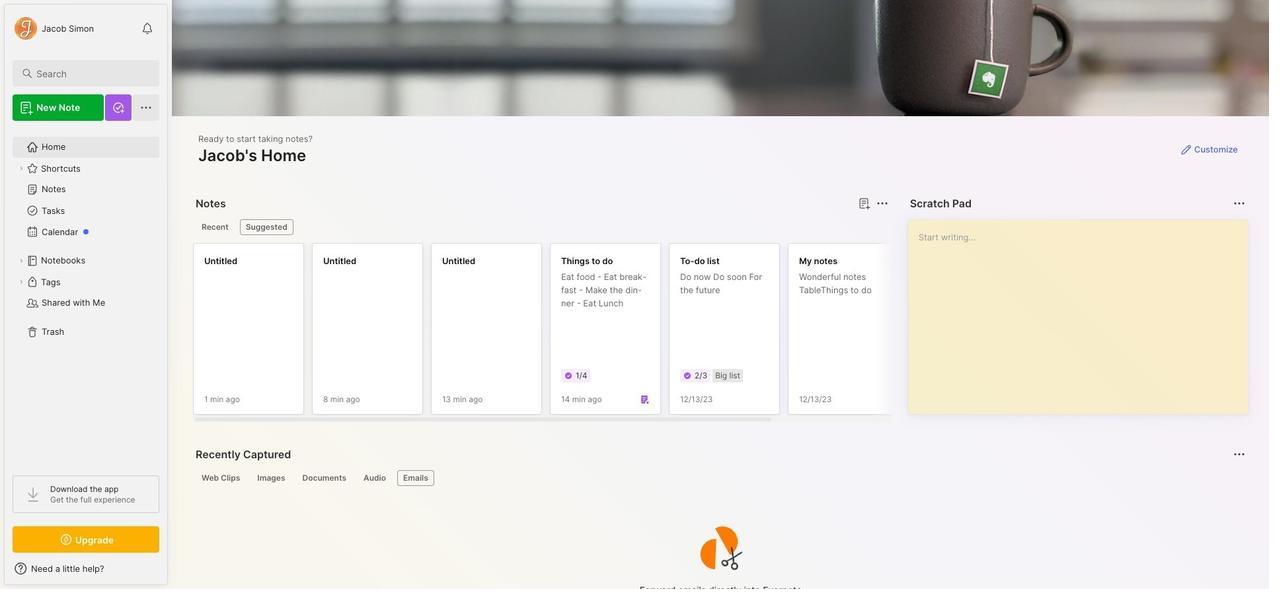 Task type: describe. For each thing, give the bounding box(es) containing it.
none search field inside main 'element'
[[36, 65, 147, 81]]

click to collapse image
[[167, 565, 177, 581]]

Account field
[[13, 15, 94, 42]]

expand tags image
[[17, 278, 25, 286]]

WHAT'S NEW field
[[5, 559, 167, 580]]

main element
[[0, 0, 172, 590]]

expand notebooks image
[[17, 257, 25, 265]]

2 tab list from the top
[[196, 471, 1244, 487]]

1 tab list from the top
[[196, 219, 886, 235]]



Task type: vqa. For each thing, say whether or not it's contained in the screenshot.
tree
yes



Task type: locate. For each thing, give the bounding box(es) containing it.
0 vertical spatial tab list
[[196, 219, 886, 235]]

Search text field
[[36, 67, 147, 80]]

tree
[[5, 129, 167, 464]]

more actions image
[[874, 196, 890, 212], [1232, 196, 1248, 212], [1232, 447, 1248, 463]]

row group
[[193, 243, 1026, 423]]

tab
[[196, 219, 235, 235], [240, 219, 293, 235], [196, 471, 246, 487], [251, 471, 291, 487], [297, 471, 352, 487], [358, 471, 392, 487], [397, 471, 434, 487]]

Start writing… text field
[[919, 220, 1248, 404]]

None search field
[[36, 65, 147, 81]]

1 vertical spatial tab list
[[196, 471, 1244, 487]]

tab list
[[196, 219, 886, 235], [196, 471, 1244, 487]]

More actions field
[[873, 194, 892, 213], [1230, 194, 1249, 213], [1230, 446, 1249, 464]]

tree inside main 'element'
[[5, 129, 167, 464]]



